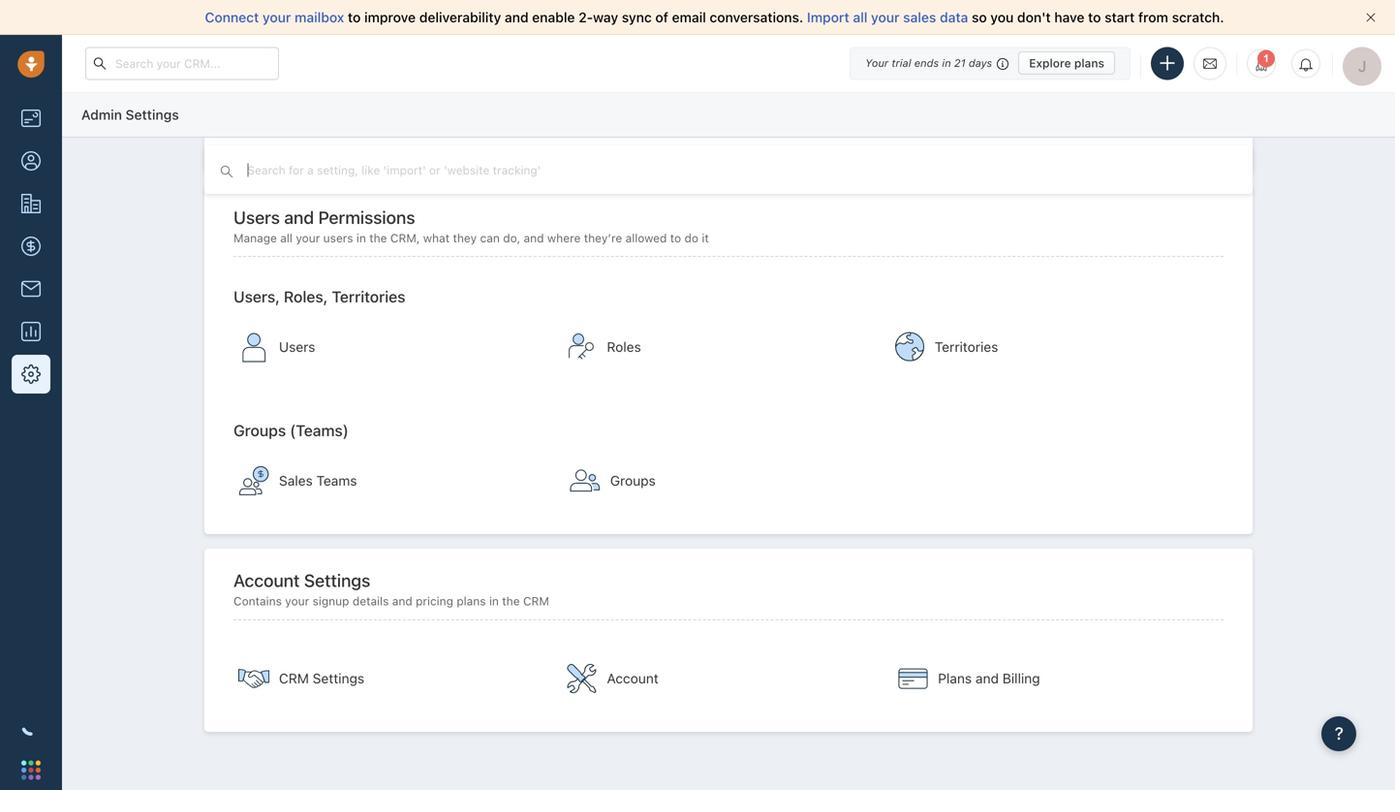 Task type: locate. For each thing, give the bounding box(es) containing it.
your
[[866, 57, 889, 69]]

groups for groups (teams)
[[234, 421, 286, 440]]

all inside users and permissions manage all your users in the crm, what they can do, and where they're allowed to do it
[[280, 231, 293, 245]]

users for users and permissions manage all your users in the crm, what they can do, and where they're allowed to do it
[[234, 207, 280, 228]]

users up manage
[[234, 207, 280, 228]]

in
[[943, 57, 952, 69], [357, 231, 366, 245], [490, 594, 499, 608]]

territories
[[332, 288, 406, 306], [935, 339, 999, 355]]

1 link
[[1248, 49, 1277, 78]]

groups link
[[560, 447, 883, 515]]

and right "details" in the left bottom of the page
[[392, 594, 413, 608]]

admin
[[81, 106, 122, 122]]

1 vertical spatial the
[[502, 594, 520, 608]]

all right 'import'
[[854, 9, 868, 25]]

21
[[955, 57, 966, 69]]

settings right admin
[[126, 106, 179, 122]]

settings inside account settings contains your signup details and pricing plans in the crm
[[304, 570, 371, 591]]

territories up the users link
[[332, 288, 406, 306]]

plans inside "explore plans" link
[[1075, 56, 1105, 70]]

sync
[[622, 9, 652, 25]]

groups for groups
[[611, 473, 656, 489]]

1 vertical spatial groups
[[611, 473, 656, 489]]

0 vertical spatial crm
[[523, 594, 550, 608]]

in down permissions
[[357, 231, 366, 245]]

0 vertical spatial in
[[943, 57, 952, 69]]

account up contains
[[234, 570, 300, 591]]

the right the pricing
[[502, 594, 520, 608]]

your
[[263, 9, 291, 25], [872, 9, 900, 25], [296, 231, 320, 245], [285, 594, 309, 608]]

account right edit your signup details, export data, cancel account image
[[607, 670, 659, 686]]

create roles with specific permissions, assign users to them image
[[567, 332, 598, 363]]

1 vertical spatial users
[[279, 339, 315, 355]]

in right the pricing
[[490, 594, 499, 608]]

users for users
[[279, 339, 315, 355]]

0 vertical spatial users
[[234, 207, 280, 228]]

sales
[[279, 473, 313, 489]]

1 vertical spatial settings
[[304, 570, 371, 591]]

add users, edit their information, deactivate them from the account image
[[238, 332, 270, 363]]

users inside the users link
[[279, 339, 315, 355]]

to right mailbox
[[348, 9, 361, 25]]

in inside users and permissions manage all your users in the crm, what they can do, and where they're allowed to do it
[[357, 231, 366, 245]]

to left do
[[671, 231, 682, 245]]

territories right put users in territories to auto-assign records to them image
[[935, 339, 999, 355]]

they're
[[584, 231, 623, 245]]

mailbox
[[295, 9, 344, 25]]

1 horizontal spatial in
[[490, 594, 499, 608]]

users
[[323, 231, 353, 245]]

1 horizontal spatial all
[[854, 9, 868, 25]]

1 vertical spatial crm
[[279, 670, 309, 686]]

roles,
[[284, 288, 328, 306]]

have
[[1055, 9, 1085, 25]]

1 vertical spatial plans
[[457, 594, 486, 608]]

2-
[[579, 9, 593, 25]]

0 horizontal spatial plans
[[457, 594, 486, 608]]

your left users
[[296, 231, 320, 245]]

users
[[234, 207, 280, 228], [279, 339, 315, 355]]

do
[[685, 231, 699, 245]]

settings up signup
[[304, 570, 371, 591]]

plans
[[1075, 56, 1105, 70], [457, 594, 486, 608]]

do,
[[503, 231, 521, 245]]

and right plans
[[976, 670, 999, 686]]

days
[[969, 57, 993, 69]]

and
[[505, 9, 529, 25], [284, 207, 314, 228], [524, 231, 544, 245], [392, 594, 413, 608], [976, 670, 999, 686]]

0 horizontal spatial crm
[[279, 670, 309, 686]]

pricing
[[416, 594, 454, 608]]

explore plans link
[[1019, 51, 1116, 75]]

1 horizontal spatial plans
[[1075, 56, 1105, 70]]

crm
[[523, 594, 550, 608], [279, 670, 309, 686]]

create teams to share sales reports, views and more image
[[238, 465, 270, 496]]

your inside account settings contains your signup details and pricing plans in the crm
[[285, 594, 309, 608]]

0 vertical spatial groups
[[234, 421, 286, 440]]

all right manage
[[280, 231, 293, 245]]

groups up create teams to share sales reports, views and more image
[[234, 421, 286, 440]]

1 horizontal spatial to
[[671, 231, 682, 245]]

permissions
[[319, 207, 415, 228]]

to left start
[[1089, 9, 1102, 25]]

explore
[[1030, 56, 1072, 70]]

plans right the pricing
[[457, 594, 486, 608]]

users, roles, territories
[[234, 288, 406, 306]]

plans right the explore
[[1075, 56, 1105, 70]]

2 vertical spatial in
[[490, 594, 499, 608]]

roles link
[[557, 313, 880, 381]]

0 horizontal spatial groups
[[234, 421, 286, 440]]

1 horizontal spatial account
[[607, 670, 659, 686]]

0 horizontal spatial all
[[280, 231, 293, 245]]

1 vertical spatial all
[[280, 231, 293, 245]]

all
[[854, 9, 868, 25], [280, 231, 293, 245]]

your left signup
[[285, 594, 309, 608]]

of
[[656, 9, 669, 25]]

edit your signup details, export data, cancel account image
[[567, 663, 598, 694]]

billing
[[1003, 670, 1041, 686]]

1 horizontal spatial groups
[[611, 473, 656, 489]]

groups
[[234, 421, 286, 440], [611, 473, 656, 489]]

plans and billing link
[[888, 644, 1211, 712]]

crm settings link
[[229, 644, 552, 712]]

0 vertical spatial settings
[[126, 106, 179, 122]]

way
[[593, 9, 619, 25]]

0 vertical spatial all
[[854, 9, 868, 25]]

1 horizontal spatial crm
[[523, 594, 550, 608]]

plans and billing
[[939, 670, 1041, 686]]

your left sales
[[872, 9, 900, 25]]

2 vertical spatial settings
[[313, 670, 365, 686]]

users inside users and permissions manage all your users in the crm, what they can do, and where they're allowed to do it
[[234, 207, 280, 228]]

0 vertical spatial the
[[370, 231, 387, 245]]

and inside 'plans and billing' link
[[976, 670, 999, 686]]

the
[[370, 231, 387, 245], [502, 594, 520, 608]]

account
[[234, 570, 300, 591], [607, 670, 659, 686]]

can
[[480, 231, 500, 245]]

1 vertical spatial in
[[357, 231, 366, 245]]

0 horizontal spatial territories
[[332, 288, 406, 306]]

users right add users, edit their information, deactivate them from the account icon
[[279, 339, 315, 355]]

account inside account settings contains your signup details and pricing plans in the crm
[[234, 570, 300, 591]]

settings down signup
[[313, 670, 365, 686]]

you
[[991, 9, 1014, 25]]

1 horizontal spatial the
[[502, 594, 520, 608]]

manage
[[234, 231, 277, 245]]

crm inside account settings contains your signup details and pricing plans in the crm
[[523, 594, 550, 608]]

groups right create teams to reply to chats, track metrics, and more icon
[[611, 473, 656, 489]]

0 vertical spatial plans
[[1075, 56, 1105, 70]]

teams
[[317, 473, 357, 489]]

1 vertical spatial account
[[607, 670, 659, 686]]

your inside users and permissions manage all your users in the crm, what they can do, and where they're allowed to do it
[[296, 231, 320, 245]]

details
[[353, 594, 389, 608]]

0 vertical spatial account
[[234, 570, 300, 591]]

the down permissions
[[370, 231, 387, 245]]

users and permissions manage all your users in the crm, what they can do, and where they're allowed to do it
[[234, 207, 709, 245]]

set your crm language, time zone, date and time formats, and more image
[[238, 663, 270, 694]]

sales
[[904, 9, 937, 25]]

crm,
[[391, 231, 420, 245]]

ends
[[915, 57, 940, 69]]

the inside users and permissions manage all your users in the crm, what they can do, and where they're allowed to do it
[[370, 231, 387, 245]]

1 horizontal spatial territories
[[935, 339, 999, 355]]

crm settings
[[279, 670, 365, 686]]

2 horizontal spatial to
[[1089, 9, 1102, 25]]

admin settings
[[81, 106, 179, 122]]

0 horizontal spatial the
[[370, 231, 387, 245]]

connect
[[205, 9, 259, 25]]

to
[[348, 9, 361, 25], [1089, 9, 1102, 25], [671, 231, 682, 245]]

0 horizontal spatial account
[[234, 570, 300, 591]]

roles
[[607, 339, 642, 355]]

0 horizontal spatial in
[[357, 231, 366, 245]]

the inside account settings contains your signup details and pricing plans in the crm
[[502, 594, 520, 608]]

Search your CRM... text field
[[85, 47, 279, 80]]

in left the 21
[[943, 57, 952, 69]]

settings
[[126, 106, 179, 122], [304, 570, 371, 591], [313, 670, 365, 686]]

from
[[1139, 9, 1169, 25]]

don't
[[1018, 9, 1051, 25]]

and inside account settings contains your signup details and pricing plans in the crm
[[392, 594, 413, 608]]



Task type: describe. For each thing, give the bounding box(es) containing it.
find a list of all pricing plans; upgrade or downgrade here image
[[898, 663, 929, 694]]

import all your sales data link
[[807, 9, 972, 25]]

it
[[702, 231, 709, 245]]

your left mailbox
[[263, 9, 291, 25]]

territories link
[[885, 313, 1208, 381]]

connect your mailbox to improve deliverability and enable 2-way sync of email conversations. import all your sales data so you don't have to start from scratch.
[[205, 9, 1225, 25]]

data
[[940, 9, 969, 25]]

plans
[[939, 670, 972, 686]]

users link
[[229, 313, 552, 381]]

2 horizontal spatial in
[[943, 57, 952, 69]]

allowed
[[626, 231, 667, 245]]

0 horizontal spatial to
[[348, 9, 361, 25]]

settings for account
[[304, 570, 371, 591]]

settings for crm
[[313, 670, 365, 686]]

(teams)
[[290, 421, 349, 440]]

in inside account settings contains your signup details and pricing plans in the crm
[[490, 594, 499, 608]]

import
[[807, 9, 850, 25]]

conversations.
[[710, 9, 804, 25]]

what
[[423, 231, 450, 245]]

connect your mailbox link
[[205, 9, 348, 25]]

sales teams
[[279, 473, 357, 489]]

create teams to reply to chats, track metrics, and more image
[[570, 465, 601, 496]]

close image
[[1367, 13, 1377, 22]]

plans inside account settings contains your signup details and pricing plans in the crm
[[457, 594, 486, 608]]

account link
[[557, 644, 880, 712]]

and right do,
[[524, 231, 544, 245]]

Search for a setting, like 'import' or 'website tracking' text field
[[246, 161, 653, 179]]

deliverability
[[420, 9, 501, 25]]

signup
[[313, 594, 349, 608]]

email
[[672, 9, 707, 25]]

sales teams link
[[229, 447, 552, 515]]

start
[[1105, 9, 1135, 25]]

and left enable
[[505, 9, 529, 25]]

your trial ends in 21 days
[[866, 57, 993, 69]]

where
[[548, 231, 581, 245]]

1 vertical spatial territories
[[935, 339, 999, 355]]

account for account
[[607, 670, 659, 686]]

and left permissions
[[284, 207, 314, 228]]

crm inside crm settings link
[[279, 670, 309, 686]]

account settings contains your signup details and pricing plans in the crm
[[234, 570, 550, 608]]

settings for admin
[[126, 106, 179, 122]]

so
[[972, 9, 988, 25]]

to inside users and permissions manage all your users in the crm, what they can do, and where they're allowed to do it
[[671, 231, 682, 245]]

freshworks switcher image
[[21, 760, 41, 780]]

0 vertical spatial territories
[[332, 288, 406, 306]]

groups (teams)
[[234, 421, 349, 440]]

scratch.
[[1173, 9, 1225, 25]]

contains
[[234, 594, 282, 608]]

1
[[1264, 52, 1270, 64]]

send email image
[[1204, 56, 1218, 72]]

improve
[[365, 9, 416, 25]]

users,
[[234, 288, 280, 306]]

trial
[[892, 57, 912, 69]]

enable
[[532, 9, 575, 25]]

account for account settings contains your signup details and pricing plans in the crm
[[234, 570, 300, 591]]

they
[[453, 231, 477, 245]]

explore plans
[[1030, 56, 1105, 70]]

put users in territories to auto-assign records to them image
[[895, 332, 926, 363]]



Task type: vqa. For each thing, say whether or not it's contained in the screenshot.
Users and Permissions Manage all your users in the CRM, what they can do, and where they're allowed to do it at the top of the page
yes



